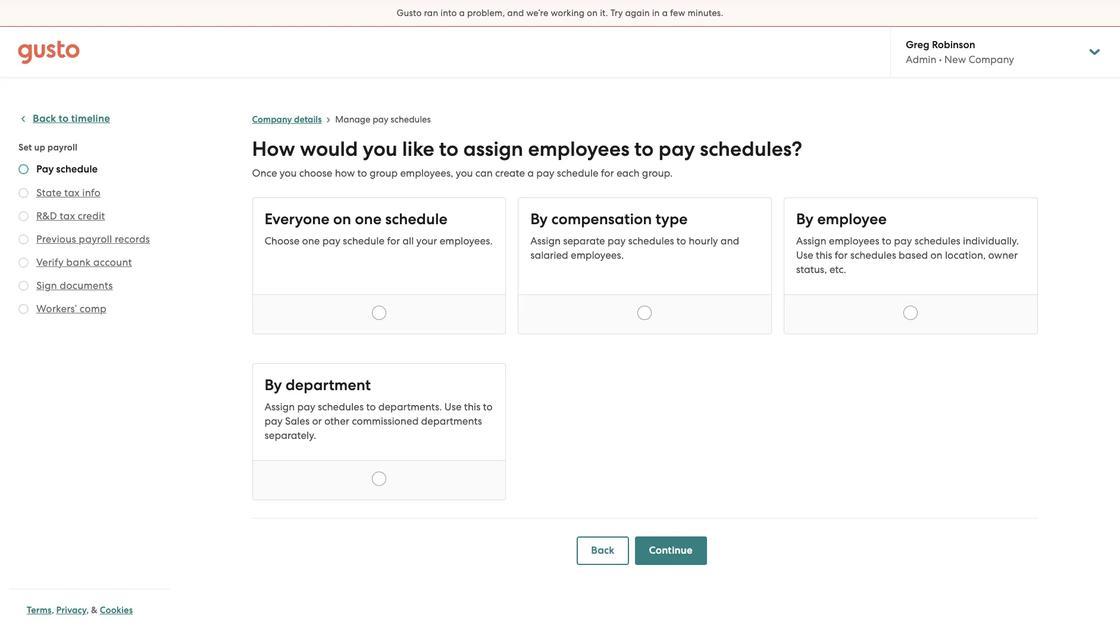 Task type: locate. For each thing, give the bounding box(es) containing it.
to
[[59, 113, 69, 125], [439, 137, 459, 161], [635, 137, 654, 161], [358, 167, 367, 179], [677, 235, 687, 247], [882, 235, 892, 247], [366, 401, 376, 413], [483, 401, 493, 413]]

1 horizontal spatial one
[[355, 210, 382, 229]]

2 check image from the top
[[18, 235, 29, 245]]

pay inside assign separate pay schedules to hourly and salaried employees.
[[608, 235, 626, 247]]

everyone
[[265, 210, 330, 229]]

use up departments
[[445, 401, 462, 413]]

you left can
[[456, 167, 473, 179]]

on up choose one pay schedule for all your employees.
[[333, 210, 351, 229]]

this up status,
[[816, 249, 833, 261]]

you
[[363, 137, 398, 161], [280, 167, 297, 179], [456, 167, 473, 179]]

schedule inside list
[[56, 163, 98, 176]]

2 horizontal spatial a
[[662, 8, 668, 18]]

back to timeline button
[[18, 112, 110, 126]]

0 horizontal spatial and
[[507, 8, 524, 18]]

by left employee
[[797, 210, 814, 229]]

one
[[355, 210, 382, 229], [302, 235, 320, 247]]

ran
[[424, 8, 438, 18]]

up
[[34, 142, 45, 153]]

r&d tax credit button
[[36, 209, 105, 223]]

a right "in"
[[662, 8, 668, 18]]

for inside the assign employees to pay schedules individually. use this for schedules based on location, owner status, etc.
[[835, 249, 848, 261]]

company right "new"
[[969, 54, 1015, 65]]

again
[[625, 8, 650, 18]]

None radio
[[372, 306, 386, 320], [372, 472, 386, 486], [372, 306, 386, 320], [372, 472, 386, 486]]

check image for state
[[18, 188, 29, 198]]

schedules?
[[700, 137, 803, 161]]

assign for compensation
[[531, 235, 561, 247]]

tax inside button
[[64, 187, 80, 199]]

schedules
[[391, 114, 431, 125], [628, 235, 674, 247], [915, 235, 961, 247], [851, 249, 897, 261], [318, 401, 364, 413]]

pay
[[36, 163, 54, 176]]

to inside button
[[59, 113, 69, 125]]

back for back to timeline
[[33, 113, 56, 125]]

account
[[93, 257, 132, 269]]

payroll up pay schedule
[[47, 142, 77, 153]]

0 vertical spatial back
[[33, 113, 56, 125]]

0 horizontal spatial you
[[280, 167, 297, 179]]

, left &
[[86, 606, 89, 616]]

,
[[52, 606, 54, 616], [86, 606, 89, 616]]

you up group
[[363, 137, 398, 161]]

assign inside the assign employees to pay schedules individually. use this for schedules based on location, owner status, etc.
[[797, 235, 827, 247]]

0 vertical spatial use
[[797, 249, 814, 261]]

for up etc.
[[835, 249, 848, 261]]

one down everyone
[[302, 235, 320, 247]]

2 horizontal spatial you
[[456, 167, 473, 179]]

check image
[[18, 211, 29, 221], [18, 235, 29, 245], [18, 258, 29, 268], [18, 304, 29, 314]]

, left privacy "link"
[[52, 606, 54, 616]]

for
[[601, 167, 614, 179], [387, 235, 400, 247], [835, 249, 848, 261]]

assign for employee
[[797, 235, 827, 247]]

0 vertical spatial one
[[355, 210, 382, 229]]

1 vertical spatial and
[[721, 235, 740, 247]]

verify bank account button
[[36, 255, 132, 270]]

schedules down type at top
[[628, 235, 674, 247]]

one up choose one pay schedule for all your employees.
[[355, 210, 382, 229]]

previous payroll records
[[36, 233, 150, 245]]

employees inside the how would you like to assign employees to pay schedules? once you choose how to group employees, you can create a pay schedule for each group.
[[528, 137, 630, 161]]

how would you like to assign employees to pay schedules? once you choose how to group employees, you can create a pay schedule for each group.
[[252, 137, 803, 179]]

etc.
[[830, 264, 847, 276]]

schedules up other
[[318, 401, 364, 413]]

timeline
[[71, 113, 110, 125]]

company inside greg robinson admin • new company
[[969, 54, 1015, 65]]

1 , from the left
[[52, 606, 54, 616]]

employees.
[[440, 235, 493, 247], [571, 249, 624, 261]]

comp
[[80, 303, 106, 315]]

2 vertical spatial on
[[931, 249, 943, 261]]

credit
[[78, 210, 105, 222]]

for left 'each'
[[601, 167, 614, 179]]

like
[[402, 137, 434, 161]]

1 vertical spatial for
[[387, 235, 400, 247]]

bank
[[66, 257, 91, 269]]

by
[[531, 210, 548, 229], [797, 210, 814, 229], [265, 376, 282, 395]]

tax right r&d
[[60, 210, 75, 222]]

1 vertical spatial payroll
[[79, 233, 112, 245]]

0 vertical spatial on
[[587, 8, 598, 18]]

employees down employee
[[829, 235, 880, 247]]

1 horizontal spatial a
[[528, 167, 534, 179]]

schedules left based
[[851, 249, 897, 261]]

1 vertical spatial company
[[252, 114, 292, 125]]

1 horizontal spatial assign
[[531, 235, 561, 247]]

pay
[[373, 114, 389, 125], [659, 137, 695, 161], [537, 167, 555, 179], [323, 235, 341, 247], [608, 235, 626, 247], [894, 235, 912, 247], [297, 401, 315, 413], [265, 416, 283, 428]]

0 horizontal spatial for
[[387, 235, 400, 247]]

1 vertical spatial one
[[302, 235, 320, 247]]

check image left workers'
[[18, 304, 29, 314]]

1 vertical spatial this
[[464, 401, 481, 413]]

0 horizontal spatial on
[[333, 210, 351, 229]]

1 horizontal spatial use
[[797, 249, 814, 261]]

how
[[335, 167, 355, 179]]

check image left pay
[[18, 164, 29, 174]]

0 horizontal spatial employees
[[528, 137, 630, 161]]

company
[[969, 54, 1015, 65], [252, 114, 292, 125]]

pay right create
[[537, 167, 555, 179]]

compensation
[[552, 210, 652, 229]]

sign documents
[[36, 280, 113, 292]]

documents
[[60, 280, 113, 292]]

choose
[[299, 167, 333, 179]]

1 vertical spatial on
[[333, 210, 351, 229]]

check image left the previous at the left top of the page
[[18, 235, 29, 245]]

0 horizontal spatial this
[[464, 401, 481, 413]]

pay up sales
[[297, 401, 315, 413]]

and left we're
[[507, 8, 524, 18]]

or
[[312, 416, 322, 428]]

2 horizontal spatial for
[[835, 249, 848, 261]]

0 horizontal spatial one
[[302, 235, 320, 247]]

1 vertical spatial employees.
[[571, 249, 624, 261]]

working
[[551, 8, 585, 18]]

3 check image from the top
[[18, 281, 29, 291]]

0 horizontal spatial by
[[265, 376, 282, 395]]

payroll down credit
[[79, 233, 112, 245]]

on right based
[[931, 249, 943, 261]]

1 vertical spatial use
[[445, 401, 462, 413]]

terms link
[[27, 606, 52, 616]]

employees. inside assign separate pay schedules to hourly and salaried employees.
[[571, 249, 624, 261]]

set
[[18, 142, 32, 153]]

employees up 'each'
[[528, 137, 630, 161]]

try
[[611, 8, 623, 18]]

1 check image from the top
[[18, 164, 29, 174]]

privacy
[[56, 606, 86, 616]]

0 vertical spatial employees
[[528, 137, 630, 161]]

1 horizontal spatial on
[[587, 8, 598, 18]]

salaried
[[531, 249, 569, 261]]

check image left r&d
[[18, 211, 29, 221]]

assign up sales
[[265, 401, 295, 413]]

0 horizontal spatial employees.
[[440, 235, 493, 247]]

tax left info
[[64, 187, 80, 199]]

tax inside button
[[60, 210, 75, 222]]

problem,
[[467, 8, 505, 18]]

1 horizontal spatial back
[[591, 545, 615, 557]]

pay up based
[[894, 235, 912, 247]]

1 horizontal spatial and
[[721, 235, 740, 247]]

previous payroll records button
[[36, 232, 150, 247]]

None button
[[252, 198, 506, 335], [518, 198, 772, 335], [784, 198, 1038, 335], [252, 364, 506, 501], [252, 198, 506, 335], [518, 198, 772, 335], [784, 198, 1038, 335], [252, 364, 506, 501]]

schedule down everyone on one schedule
[[343, 235, 385, 247]]

1 vertical spatial back
[[591, 545, 615, 557]]

check image left verify
[[18, 258, 29, 268]]

new
[[945, 54, 967, 65]]

company up how
[[252, 114, 292, 125]]

a right create
[[528, 167, 534, 179]]

1 horizontal spatial for
[[601, 167, 614, 179]]

0 horizontal spatial back
[[33, 113, 56, 125]]

0 vertical spatial check image
[[18, 164, 29, 174]]

this up departments
[[464, 401, 481, 413]]

0 horizontal spatial payroll
[[47, 142, 77, 153]]

assign inside assign separate pay schedules to hourly and salaried employees.
[[531, 235, 561, 247]]

check image left sign at the left of the page
[[18, 281, 29, 291]]

for left all
[[387, 235, 400, 247]]

to inside the assign employees to pay schedules individually. use this for schedules based on location, owner status, etc.
[[882, 235, 892, 247]]

0 vertical spatial and
[[507, 8, 524, 18]]

1 horizontal spatial this
[[816, 249, 833, 261]]

assign inside assign pay schedules to departments. use this to pay sales or other commissioned departments separately.
[[265, 401, 295, 413]]

a right into
[[459, 8, 465, 18]]

and right hourly
[[721, 235, 740, 247]]

use
[[797, 249, 814, 261], [445, 401, 462, 413]]

0 vertical spatial this
[[816, 249, 833, 261]]

separately.
[[265, 430, 316, 442]]

4 check image from the top
[[18, 304, 29, 314]]

how
[[252, 137, 295, 161]]

payroll
[[47, 142, 77, 153], [79, 233, 112, 245]]

by for by compensation type
[[531, 210, 548, 229]]

schedule left 'each'
[[557, 167, 599, 179]]

verify
[[36, 257, 64, 269]]

a
[[459, 8, 465, 18], [662, 8, 668, 18], [528, 167, 534, 179]]

0 vertical spatial for
[[601, 167, 614, 179]]

r&d tax credit
[[36, 210, 105, 222]]

2 check image from the top
[[18, 188, 29, 198]]

can
[[476, 167, 493, 179]]

0 horizontal spatial company
[[252, 114, 292, 125]]

pay down 'by compensation type'
[[608, 235, 626, 247]]

1 horizontal spatial by
[[531, 210, 548, 229]]

assign up status,
[[797, 235, 827, 247]]

assign up salaried
[[531, 235, 561, 247]]

it.
[[600, 8, 608, 18]]

records
[[115, 233, 150, 245]]

2 horizontal spatial by
[[797, 210, 814, 229]]

back link
[[577, 537, 629, 566]]

2 , from the left
[[86, 606, 89, 616]]

2 vertical spatial check image
[[18, 281, 29, 291]]

check image for previous
[[18, 235, 29, 245]]

2 vertical spatial for
[[835, 249, 848, 261]]

check image left the state
[[18, 188, 29, 198]]

cookies button
[[100, 604, 133, 618]]

verify bank account
[[36, 257, 132, 269]]

1 horizontal spatial payroll
[[79, 233, 112, 245]]

by for by department
[[265, 376, 282, 395]]

by up "separately."
[[265, 376, 282, 395]]

schedule up state tax info button
[[56, 163, 98, 176]]

you right once
[[280, 167, 297, 179]]

by up salaried
[[531, 210, 548, 229]]

check image
[[18, 164, 29, 174], [18, 188, 29, 198], [18, 281, 29, 291]]

sign
[[36, 280, 57, 292]]

1 vertical spatial check image
[[18, 188, 29, 198]]

0 horizontal spatial use
[[445, 401, 462, 413]]

use inside assign pay schedules to departments. use this to pay sales or other commissioned departments separately.
[[445, 401, 462, 413]]

use up status,
[[797, 249, 814, 261]]

schedule
[[56, 163, 98, 176], [557, 167, 599, 179], [385, 210, 448, 229], [343, 235, 385, 247]]

we're
[[527, 8, 549, 18]]

3 check image from the top
[[18, 258, 29, 268]]

2 horizontal spatial on
[[931, 249, 943, 261]]

assign pay schedules to departments. use this to pay sales or other commissioned departments separately.
[[265, 401, 493, 442]]

check image for verify
[[18, 258, 29, 268]]

0 vertical spatial tax
[[64, 187, 80, 199]]

1 check image from the top
[[18, 211, 29, 221]]

1 vertical spatial employees
[[829, 235, 880, 247]]

pay inside the assign employees to pay schedules individually. use this for schedules based on location, owner status, etc.
[[894, 235, 912, 247]]

2 horizontal spatial assign
[[797, 235, 827, 247]]

0 horizontal spatial assign
[[265, 401, 295, 413]]

1 horizontal spatial employees
[[829, 235, 880, 247]]

1 horizontal spatial employees.
[[571, 249, 624, 261]]

by employee
[[797, 210, 887, 229]]

None radio
[[638, 306, 652, 320], [904, 306, 918, 320], [638, 306, 652, 320], [904, 306, 918, 320]]

1 horizontal spatial you
[[363, 137, 398, 161]]

1 horizontal spatial company
[[969, 54, 1015, 65]]

privacy link
[[56, 606, 86, 616]]

departments.
[[379, 401, 442, 413]]

1 vertical spatial tax
[[60, 210, 75, 222]]

employees. right your
[[440, 235, 493, 247]]

0 vertical spatial payroll
[[47, 142, 77, 153]]

assign for department
[[265, 401, 295, 413]]

0 vertical spatial company
[[969, 54, 1015, 65]]

0 horizontal spatial a
[[459, 8, 465, 18]]

back inside button
[[33, 113, 56, 125]]

tax
[[64, 187, 80, 199], [60, 210, 75, 222]]

on left the it.
[[587, 8, 598, 18]]

1 horizontal spatial ,
[[86, 606, 89, 616]]

employees. down separate
[[571, 249, 624, 261]]

0 horizontal spatial ,
[[52, 606, 54, 616]]



Task type: vqa. For each thing, say whether or not it's contained in the screenshot.
second Domestic from the bottom of the page
no



Task type: describe. For each thing, give the bounding box(es) containing it.
state tax info button
[[36, 186, 101, 200]]

continue
[[649, 545, 693, 557]]

cookies
[[100, 606, 133, 616]]

manage pay schedules
[[335, 114, 431, 125]]

back to timeline
[[33, 113, 110, 125]]

would
[[300, 137, 358, 161]]

greg
[[906, 39, 930, 51]]

home image
[[18, 40, 80, 64]]

details
[[294, 114, 322, 125]]

schedules up based
[[915, 235, 961, 247]]

this inside assign pay schedules to departments. use this to pay sales or other commissioned departments separately.
[[464, 401, 481, 413]]

•
[[939, 54, 942, 65]]

location,
[[945, 249, 986, 261]]

separate
[[563, 235, 605, 247]]

into
[[441, 8, 457, 18]]

in
[[652, 8, 660, 18]]

employees inside the assign employees to pay schedules individually. use this for schedules based on location, owner status, etc.
[[829, 235, 880, 247]]

previous
[[36, 233, 76, 245]]

for inside the how would you like to assign employees to pay schedules? once you choose how to group employees, you can create a pay schedule for each group.
[[601, 167, 614, 179]]

robinson
[[932, 39, 976, 51]]

a inside the how would you like to assign employees to pay schedules? once you choose how to group employees, you can create a pay schedule for each group.
[[528, 167, 534, 179]]

gusto ran into a problem, and we're working on it. try again in a few minutes.
[[397, 8, 724, 18]]

minutes.
[[688, 8, 724, 18]]

check image for workers'
[[18, 304, 29, 314]]

employee
[[818, 210, 887, 229]]

pay up "separately."
[[265, 416, 283, 428]]

status,
[[797, 264, 827, 276]]

create
[[495, 167, 525, 179]]

assign employees to pay schedules individually. use this for schedules based on location, owner status, etc.
[[797, 235, 1019, 276]]

back for back
[[591, 545, 615, 557]]

choose
[[265, 235, 300, 247]]

pay schedule
[[36, 163, 98, 176]]

schedule up all
[[385, 210, 448, 229]]

once
[[252, 167, 277, 179]]

tax for credit
[[60, 210, 75, 222]]

pay up group.
[[659, 137, 695, 161]]

info
[[82, 187, 101, 199]]

few
[[670, 8, 686, 18]]

individually.
[[963, 235, 1019, 247]]

other
[[324, 416, 350, 428]]

r&d
[[36, 210, 57, 222]]

terms
[[27, 606, 52, 616]]

state
[[36, 187, 62, 199]]

based
[[899, 249, 928, 261]]

assign separate pay schedules to hourly and salaried employees.
[[531, 235, 740, 261]]

terms , privacy , & cookies
[[27, 606, 133, 616]]

company details link
[[252, 114, 322, 125]]

use inside the assign employees to pay schedules individually. use this for schedules based on location, owner status, etc.
[[797, 249, 814, 261]]

by department
[[265, 376, 371, 395]]

sales
[[285, 416, 310, 428]]

owner
[[989, 249, 1018, 261]]

manage
[[335, 114, 371, 125]]

workers'
[[36, 303, 77, 315]]

pay schedule list
[[18, 163, 165, 319]]

sign documents button
[[36, 279, 113, 293]]

set up payroll
[[18, 142, 77, 153]]

continue button
[[635, 537, 707, 566]]

by compensation type
[[531, 210, 688, 229]]

workers' comp button
[[36, 302, 106, 316]]

departments
[[421, 416, 482, 428]]

schedules inside assign separate pay schedules to hourly and salaried employees.
[[628, 235, 674, 247]]

admin
[[906, 54, 937, 65]]

choose one pay schedule for all your employees.
[[265, 235, 493, 247]]

company details
[[252, 114, 322, 125]]

check image for sign
[[18, 281, 29, 291]]

to inside assign separate pay schedules to hourly and salaried employees.
[[677, 235, 687, 247]]

tax for info
[[64, 187, 80, 199]]

schedules up like
[[391, 114, 431, 125]]

group
[[370, 167, 398, 179]]

type
[[656, 210, 688, 229]]

0 vertical spatial employees.
[[440, 235, 493, 247]]

&
[[91, 606, 98, 616]]

and inside assign separate pay schedules to hourly and salaried employees.
[[721, 235, 740, 247]]

workers' comp
[[36, 303, 106, 315]]

schedule inside the how would you like to assign employees to pay schedules? once you choose how to group employees, you can create a pay schedule for each group.
[[557, 167, 599, 179]]

group.
[[642, 167, 673, 179]]

each
[[617, 167, 640, 179]]

by for by employee
[[797, 210, 814, 229]]

hourly
[[689, 235, 718, 247]]

schedules inside assign pay schedules to departments. use this to pay sales or other commissioned departments separately.
[[318, 401, 364, 413]]

greg robinson admin • new company
[[906, 39, 1015, 65]]

assign
[[464, 137, 523, 161]]

your
[[417, 235, 437, 247]]

commissioned
[[352, 416, 419, 428]]

check image for r&d
[[18, 211, 29, 221]]

payroll inside 'button'
[[79, 233, 112, 245]]

employees,
[[400, 167, 454, 179]]

state tax info
[[36, 187, 101, 199]]

gusto
[[397, 8, 422, 18]]

on inside the assign employees to pay schedules individually. use this for schedules based on location, owner status, etc.
[[931, 249, 943, 261]]

pay down everyone on one schedule
[[323, 235, 341, 247]]

this inside the assign employees to pay schedules individually. use this for schedules based on location, owner status, etc.
[[816, 249, 833, 261]]

pay right manage
[[373, 114, 389, 125]]



